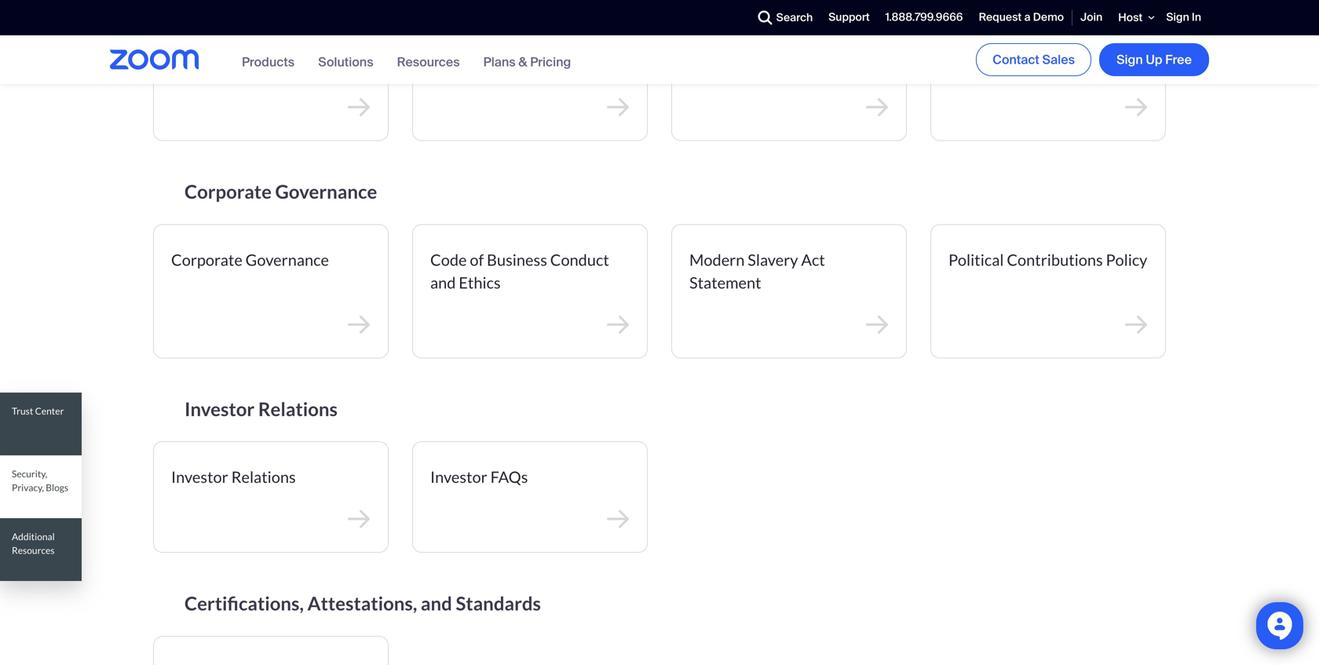 Task type: describe. For each thing, give the bounding box(es) containing it.
additional resources link
[[0, 518, 82, 581]]

request a demo
[[979, 10, 1064, 24]]

center inside zoom phone and contact center text messaging policy for the united states and canada
[[171, 10, 219, 29]]

0 vertical spatial investor relations
[[185, 398, 338, 420]]

up
[[1146, 51, 1162, 68]]

partner
[[1012, 0, 1064, 6]]

the
[[239, 33, 262, 52]]

zoom logo image
[[110, 49, 199, 70]]

sales
[[1042, 51, 1075, 68]]

policy inside zoom phone and contact center text messaging policy for the united states and canada
[[171, 33, 213, 52]]

political contributions policy link
[[930, 224, 1166, 358]]

united
[[265, 33, 312, 52]]

act
[[801, 250, 825, 269]]

slavery
[[748, 250, 798, 269]]

political contributions policy
[[948, 250, 1147, 269]]

code of business conduct and ethics
[[430, 250, 609, 292]]

investor for "investor faqs" link
[[430, 468, 487, 487]]

code inside code of business conduct and ethics
[[430, 250, 467, 269]]

text
[[222, 10, 251, 29]]

request a demo link
[[971, 1, 1072, 35]]

additional
[[12, 531, 55, 542]]

in
[[1192, 10, 1201, 24]]

0 vertical spatial corporate
[[185, 180, 272, 203]]

sign up free link
[[1099, 43, 1209, 76]]

security,
[[12, 468, 47, 479]]

support link
[[821, 1, 878, 35]]

1.888.799.9666 link
[[878, 1, 971, 35]]

privacy,
[[12, 482, 44, 493]]

plans & pricing link
[[483, 54, 571, 70]]

business partner code of conduct
[[948, 0, 1121, 29]]

modern slavery act statement link
[[671, 224, 907, 358]]

join
[[1080, 10, 1103, 24]]

products
[[242, 54, 295, 70]]

modern slavery act statement
[[689, 250, 825, 292]]

host
[[1118, 10, 1143, 25]]

products button
[[242, 54, 295, 70]]

0 vertical spatial resources
[[397, 54, 460, 70]]

0 vertical spatial corporate governance
[[185, 180, 377, 203]]

relations inside investor relations 'link'
[[231, 468, 296, 487]]

canada
[[200, 56, 252, 75]]

demo
[[1033, 10, 1064, 24]]

additional resources
[[12, 531, 55, 556]]

1 vertical spatial corporate governance
[[171, 250, 329, 269]]

trust
[[12, 405, 33, 417]]

code inside business partner code of conduct
[[1068, 0, 1104, 6]]

support
[[829, 10, 870, 24]]

ethics
[[459, 273, 501, 292]]

request
[[979, 10, 1022, 24]]

states
[[315, 33, 358, 52]]

of inside code of business conduct and ethics
[[470, 250, 484, 269]]

resources button
[[397, 54, 460, 70]]

1.888.799.9666
[[886, 10, 963, 24]]

for
[[216, 33, 236, 52]]



Task type: vqa. For each thing, say whether or not it's contained in the screenshot.
the topmost Conduct
yes



Task type: locate. For each thing, give the bounding box(es) containing it.
1 horizontal spatial resources
[[397, 54, 460, 70]]

sign in link
[[1158, 1, 1209, 35]]

corporate governance link
[[153, 224, 389, 358]]

of up host
[[1107, 0, 1121, 6]]

1 vertical spatial conduct
[[550, 250, 609, 269]]

and up messaging
[[261, 0, 287, 6]]

1 vertical spatial center
[[35, 405, 64, 417]]

policy inside "link"
[[1106, 250, 1147, 269]]

investor
[[185, 398, 255, 420], [171, 468, 228, 487], [430, 468, 487, 487]]

1 horizontal spatial of
[[1107, 0, 1121, 6]]

0 vertical spatial business
[[948, 0, 1009, 6]]

sign left up
[[1117, 51, 1143, 68]]

1 horizontal spatial sign
[[1166, 10, 1189, 24]]

business partner code of conduct link
[[930, 0, 1166, 141]]

and left ethics
[[430, 273, 456, 292]]

business inside code of business conduct and ethics
[[487, 250, 547, 269]]

resources down additional
[[12, 544, 55, 556]]

0 vertical spatial relations
[[258, 398, 338, 420]]

investor faqs
[[430, 468, 528, 487]]

&
[[519, 54, 527, 70]]

0 horizontal spatial business
[[487, 250, 547, 269]]

search image
[[758, 11, 772, 25], [758, 11, 772, 25]]

code up ethics
[[430, 250, 467, 269]]

resources left plans
[[397, 54, 460, 70]]

solutions
[[318, 54, 373, 70]]

0 vertical spatial policy
[[171, 33, 213, 52]]

sign for sign in
[[1166, 10, 1189, 24]]

corporate
[[185, 180, 272, 203], [171, 250, 242, 269]]

attestations,
[[307, 592, 417, 615]]

1 vertical spatial relations
[[231, 468, 296, 487]]

contact up messaging
[[290, 0, 345, 6]]

sign left in on the top right
[[1166, 10, 1189, 24]]

solutions button
[[318, 54, 373, 70]]

business up ethics
[[487, 250, 547, 269]]

zoom phone and contact center text messaging policy for the united states and canada
[[171, 0, 358, 75]]

policy
[[171, 33, 213, 52], [1106, 250, 1147, 269]]

business
[[948, 0, 1009, 6], [487, 250, 547, 269]]

1 horizontal spatial conduct
[[948, 10, 1007, 29]]

1 horizontal spatial code
[[1068, 0, 1104, 6]]

phone
[[214, 0, 258, 6]]

political
[[948, 250, 1004, 269]]

plans & pricing
[[483, 54, 571, 70]]

modern
[[689, 250, 745, 269]]

standards
[[456, 592, 541, 615]]

pricing
[[530, 54, 571, 70]]

certifications, attestations, and standards
[[185, 592, 541, 615]]

0 horizontal spatial contact
[[290, 0, 345, 6]]

1 vertical spatial contact
[[993, 51, 1039, 68]]

and inside code of business conduct and ethics
[[430, 273, 456, 292]]

0 vertical spatial conduct
[[948, 10, 1007, 29]]

investor relations inside 'link'
[[171, 468, 296, 487]]

1 vertical spatial corporate
[[171, 250, 242, 269]]

code of business conduct and ethics link
[[412, 224, 648, 358]]

and
[[261, 0, 287, 6], [171, 56, 197, 75], [430, 273, 456, 292], [421, 592, 452, 615]]

security, privacy, blogs link
[[0, 455, 82, 518]]

corporate governance
[[185, 180, 377, 203], [171, 250, 329, 269]]

conduct inside business partner code of conduct
[[948, 10, 1007, 29]]

1 horizontal spatial business
[[948, 0, 1009, 6]]

code up join
[[1068, 0, 1104, 6]]

1 vertical spatial business
[[487, 250, 547, 269]]

trust center link
[[0, 393, 82, 455]]

blogs
[[46, 482, 68, 493]]

1 vertical spatial of
[[470, 250, 484, 269]]

contact down request a demo link
[[993, 51, 1039, 68]]

messaging
[[255, 10, 328, 29]]

0 horizontal spatial resources
[[12, 544, 55, 556]]

contributions
[[1007, 250, 1103, 269]]

of inside business partner code of conduct
[[1107, 0, 1121, 6]]

free
[[1165, 51, 1192, 68]]

1 horizontal spatial policy
[[1106, 250, 1147, 269]]

search
[[776, 10, 813, 25]]

of
[[1107, 0, 1121, 6], [470, 250, 484, 269]]

0 horizontal spatial center
[[35, 405, 64, 417]]

host button
[[1110, 0, 1158, 35]]

sign up free
[[1117, 51, 1192, 68]]

center right "trust"
[[35, 405, 64, 417]]

security, privacy, blogs
[[12, 468, 68, 493]]

contact sales
[[993, 51, 1075, 68]]

and left standards
[[421, 592, 452, 615]]

and left canada
[[171, 56, 197, 75]]

a
[[1024, 10, 1031, 24]]

1 vertical spatial governance
[[245, 250, 329, 269]]

policy left for
[[171, 33, 213, 52]]

contact inside zoom phone and contact center text messaging policy for the united states and canada
[[290, 0, 345, 6]]

0 vertical spatial of
[[1107, 0, 1121, 6]]

relations
[[258, 398, 338, 420], [231, 468, 296, 487]]

policy right contributions
[[1106, 250, 1147, 269]]

resources
[[397, 54, 460, 70], [12, 544, 55, 556]]

0 vertical spatial governance
[[275, 180, 377, 203]]

resources inside additional resources
[[12, 544, 55, 556]]

investor relations
[[185, 398, 338, 420], [171, 468, 296, 487]]

1 horizontal spatial center
[[171, 10, 219, 29]]

governance
[[275, 180, 377, 203], [245, 250, 329, 269]]

0 vertical spatial contact
[[290, 0, 345, 6]]

0 horizontal spatial sign
[[1117, 51, 1143, 68]]

conduct
[[948, 10, 1007, 29], [550, 250, 609, 269]]

sign in
[[1166, 10, 1201, 24]]

1 vertical spatial sign
[[1117, 51, 1143, 68]]

0 vertical spatial center
[[171, 10, 219, 29]]

zoom
[[171, 0, 211, 6]]

center down zoom
[[171, 10, 219, 29]]

0 horizontal spatial conduct
[[550, 250, 609, 269]]

1 vertical spatial code
[[430, 250, 467, 269]]

investor faqs link
[[412, 441, 648, 553]]

investor inside 'link'
[[171, 468, 228, 487]]

investor for investor relations 'link'
[[171, 468, 228, 487]]

trust center
[[12, 405, 64, 417]]

zoom phone and contact center text messaging policy for the united states and canada link
[[153, 0, 389, 141]]

code
[[1068, 0, 1104, 6], [430, 250, 467, 269]]

1 vertical spatial resources
[[12, 544, 55, 556]]

of up ethics
[[470, 250, 484, 269]]

join link
[[1073, 1, 1110, 35]]

0 horizontal spatial of
[[470, 250, 484, 269]]

plans
[[483, 54, 516, 70]]

contact sales link
[[976, 43, 1091, 76]]

investor relations link
[[153, 441, 389, 553]]

contact
[[290, 0, 345, 6], [993, 51, 1039, 68]]

conduct inside code of business conduct and ethics
[[550, 250, 609, 269]]

0 horizontal spatial code
[[430, 250, 467, 269]]

1 horizontal spatial contact
[[993, 51, 1039, 68]]

0 horizontal spatial policy
[[171, 33, 213, 52]]

statement
[[689, 273, 761, 292]]

1 vertical spatial investor relations
[[171, 468, 296, 487]]

business inside business partner code of conduct
[[948, 0, 1009, 6]]

sign for sign up free
[[1117, 51, 1143, 68]]

business up "request"
[[948, 0, 1009, 6]]

sign
[[1166, 10, 1189, 24], [1117, 51, 1143, 68]]

0 vertical spatial sign
[[1166, 10, 1189, 24]]

center
[[171, 10, 219, 29], [35, 405, 64, 417]]

faqs
[[490, 468, 528, 487]]

1 vertical spatial policy
[[1106, 250, 1147, 269]]

certifications,
[[185, 592, 304, 615]]

0 vertical spatial code
[[1068, 0, 1104, 6]]



